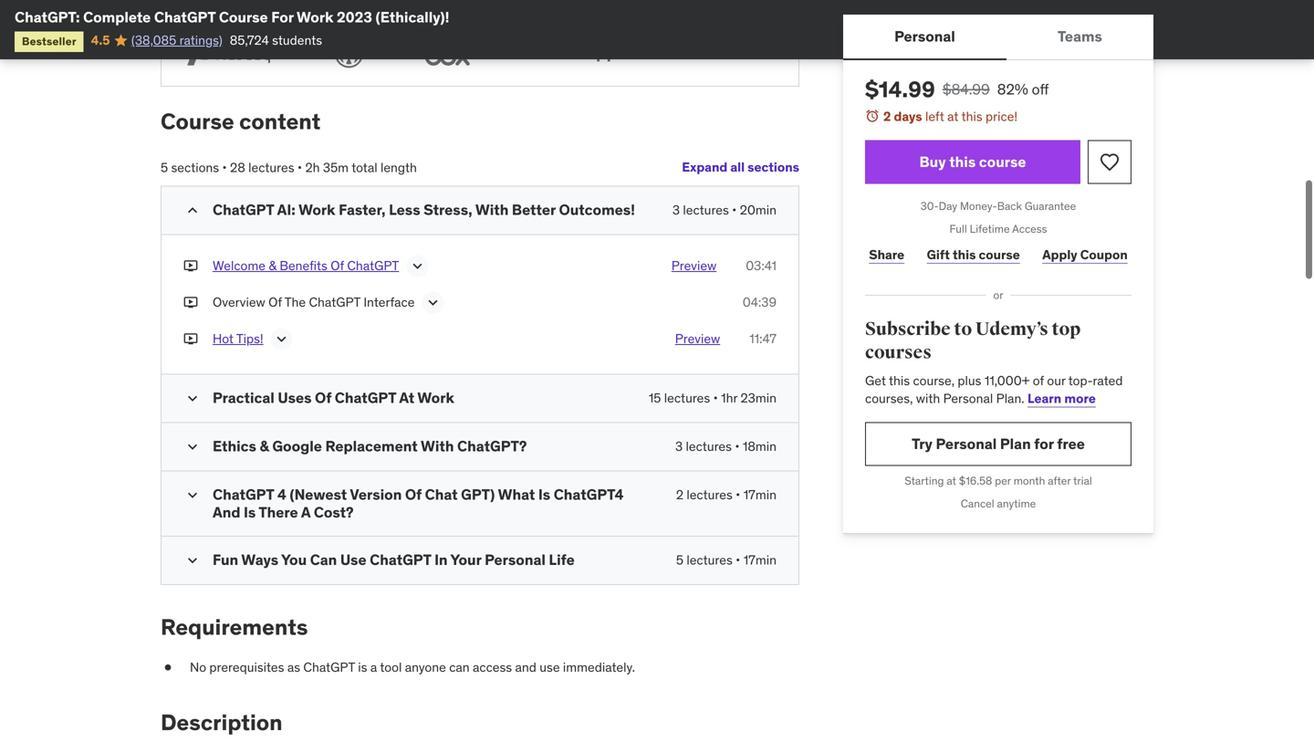 Task type: describe. For each thing, give the bounding box(es) containing it.
ethics
[[213, 437, 256, 456]]

overview of the chatgpt interface
[[213, 294, 415, 310]]

17min for chatgpt4
[[744, 487, 777, 503]]

(newest
[[290, 485, 347, 504]]

no prerequisites as chatgpt is a tool anyone can access and use immediately.
[[190, 659, 635, 676]]

welcome & benefits of chatgpt
[[213, 257, 399, 274]]

4
[[277, 485, 286, 504]]

course for gift this course
[[979, 246, 1020, 263]]

plan.
[[996, 390, 1025, 407]]

4.5
[[91, 32, 110, 48]]

personal inside get this course, plus 11,000+ of our top-rated courses, with personal plan.
[[944, 390, 993, 407]]

gpt)
[[461, 485, 495, 504]]

plan
[[1000, 434, 1031, 453]]

buy
[[920, 152, 946, 171]]

a
[[301, 503, 311, 521]]

personal inside try personal plan for free link
[[936, 434, 997, 453]]

chatgpt up (38,085 ratings)
[[154, 8, 216, 26]]

• for chatgpt ai: work faster, less stress, with better outcomes!
[[732, 202, 737, 218]]

courses,
[[865, 390, 913, 407]]

chatgpt?
[[457, 437, 527, 456]]

• left 28
[[222, 159, 227, 175]]

better
[[512, 200, 556, 219]]

2 lectures • 17min
[[676, 487, 777, 503]]

or
[[994, 288, 1004, 302]]

apply coupon button
[[1039, 237, 1132, 273]]

gift this course link
[[923, 237, 1024, 273]]

learn
[[1028, 390, 1062, 407]]

lectures for chatgpt ai: work faster, less stress, with better outcomes!
[[683, 202, 729, 218]]

2h 35m
[[305, 159, 349, 175]]

udemy's
[[976, 318, 1049, 340]]

2023
[[337, 8, 372, 26]]

more
[[1065, 390, 1096, 407]]

requirements
[[161, 613, 308, 641]]

to
[[954, 318, 972, 340]]

course,
[[913, 372, 955, 389]]

immediately.
[[563, 659, 635, 676]]

alarm image
[[865, 109, 880, 123]]

chatgpt ai: work faster, less stress, with better outcomes!
[[213, 200, 635, 219]]

use
[[540, 659, 560, 676]]

20min
[[740, 202, 777, 218]]

access
[[1012, 222, 1047, 236]]

5 for 5 sections • 28 lectures • 2h 35m total length
[[161, 159, 168, 175]]

and
[[213, 503, 240, 521]]

apply coupon
[[1043, 246, 1128, 263]]

use
[[340, 550, 367, 569]]

work for course
[[297, 8, 334, 26]]

chatgpt left is on the left bottom of the page
[[303, 659, 355, 676]]

back
[[997, 199, 1022, 213]]

(ethically)!
[[376, 8, 449, 26]]

try
[[912, 434, 933, 453]]

for
[[1034, 434, 1054, 453]]

nasdaq image
[[176, 36, 281, 71]]

lectures for chatgpt 4 (newest version of chat gpt) what is chatgpt4 and is there a cost?
[[687, 487, 733, 503]]

1 vertical spatial with
[[421, 437, 454, 456]]

netapp image
[[526, 36, 631, 71]]

$14.99
[[865, 76, 935, 103]]

tab list containing personal
[[843, 15, 1154, 60]]

buy this course button
[[865, 140, 1081, 184]]

chatgpt left at
[[335, 388, 396, 407]]

of inside button
[[331, 257, 344, 274]]

2 for 2 lectures • 17min
[[676, 487, 684, 503]]

sections inside dropdown button
[[748, 159, 800, 175]]

1 xsmall image from the top
[[183, 257, 198, 275]]

82%
[[998, 80, 1029, 99]]

prerequisites
[[209, 659, 284, 676]]

chatgpt inside chatgpt 4 (newest version of chat gpt) what is chatgpt4 and is there a cost?
[[213, 485, 274, 504]]

less
[[389, 200, 420, 219]]

chatgpt 4 (newest version of chat gpt) what is chatgpt4 and is there a cost?
[[213, 485, 624, 521]]

work for chatgpt
[[418, 388, 454, 407]]

teams
[[1058, 27, 1103, 46]]

subscribe
[[865, 318, 951, 340]]

personal button
[[843, 15, 1007, 58]]

chatgpt4
[[554, 485, 624, 504]]

18min
[[743, 438, 777, 455]]

your
[[451, 550, 482, 569]]

2 xsmall image from the top
[[183, 294, 198, 311]]

off
[[1032, 80, 1049, 99]]

this for get
[[889, 372, 910, 389]]

month
[[1014, 474, 1045, 488]]

chatgpt inside button
[[347, 257, 399, 274]]

• for chatgpt 4 (newest version of chat gpt) what is chatgpt4 and is there a cost?
[[736, 487, 741, 503]]

04:39
[[743, 294, 777, 310]]

wishlist image
[[1099, 151, 1121, 173]]

1 vertical spatial preview
[[675, 330, 720, 347]]

version
[[350, 485, 402, 504]]

course for buy this course
[[979, 152, 1026, 171]]

of left the
[[268, 294, 282, 310]]

practical uses of chatgpt at work
[[213, 388, 454, 407]]

per
[[995, 474, 1011, 488]]

chatgpt left "in"
[[370, 550, 431, 569]]

& for ethics
[[260, 437, 269, 456]]

at inside starting at $16.58 per month after trial cancel anytime
[[947, 474, 957, 488]]

show lecture description image for 04:39
[[424, 294, 442, 312]]

lectures for fun ways you can use chatgpt in your personal life
[[687, 552, 733, 568]]

a
[[370, 659, 377, 676]]

expand all sections button
[[682, 149, 800, 186]]

chatgpt: complete chatgpt course for work 2023 (ethically)!
[[15, 8, 449, 26]]

1 vertical spatial work
[[299, 200, 335, 219]]

trial
[[1074, 474, 1092, 488]]

course content
[[161, 107, 321, 135]]

day
[[939, 199, 958, 213]]

2 sections from the left
[[171, 159, 219, 175]]

5 for 5 lectures • 17min
[[676, 552, 684, 568]]

03:41
[[746, 257, 777, 274]]

15
[[649, 390, 661, 406]]

• for ethics & google replacement with chatgpt?
[[735, 438, 740, 455]]

total
[[352, 159, 378, 175]]

fun
[[213, 550, 238, 569]]

gift this course
[[927, 246, 1020, 263]]

life
[[549, 550, 575, 569]]

show lecture description image for preview
[[273, 330, 291, 348]]



Task type: vqa. For each thing, say whether or not it's contained in the screenshot.


Task type: locate. For each thing, give the bounding box(es) containing it.
chatgpt down 28
[[213, 200, 274, 219]]

1 horizontal spatial 2
[[884, 108, 891, 125]]

3 for chatgpt ai: work faster, less stress, with better outcomes!
[[673, 202, 680, 218]]

chatgpt right the
[[309, 294, 361, 310]]

• for practical uses of chatgpt at work
[[713, 390, 718, 406]]

course up 85,724
[[219, 8, 268, 26]]

at left '$16.58'
[[947, 474, 957, 488]]

0 horizontal spatial is
[[244, 503, 256, 521]]

this down $84.99
[[962, 108, 983, 125]]

0 horizontal spatial show lecture description image
[[273, 330, 291, 348]]

small image left and
[[183, 486, 202, 504]]

xsmall image left "hot"
[[183, 330, 198, 348]]

stress,
[[424, 200, 472, 219]]

gift
[[927, 246, 950, 263]]

0 horizontal spatial 2
[[676, 487, 684, 503]]

1 vertical spatial course
[[161, 107, 234, 135]]

small image
[[183, 486, 202, 504], [183, 551, 202, 570]]

share button
[[865, 237, 909, 273]]

top
[[1052, 318, 1081, 340]]

30-
[[921, 199, 939, 213]]

17min down 2 lectures • 17min
[[744, 552, 777, 568]]

buy this course
[[920, 152, 1026, 171]]

this inside 'gift this course' link
[[953, 246, 976, 263]]

11,000+
[[985, 372, 1030, 389]]

5 left 28
[[161, 159, 168, 175]]

small image for ethics
[[183, 438, 202, 456]]

outcomes!
[[559, 200, 635, 219]]

1 vertical spatial xsmall image
[[183, 294, 198, 311]]

course up 28
[[161, 107, 234, 135]]

can
[[310, 550, 337, 569]]

this up courses, at the right bottom of the page
[[889, 372, 910, 389]]

xsmall image left the welcome
[[183, 257, 198, 275]]

rated
[[1093, 372, 1123, 389]]

show lecture description image
[[424, 294, 442, 312], [273, 330, 291, 348]]

no
[[190, 659, 206, 676]]

small image for practical
[[183, 389, 202, 408]]

•
[[222, 159, 227, 175], [298, 159, 302, 175], [732, 202, 737, 218], [713, 390, 718, 406], [735, 438, 740, 455], [736, 487, 741, 503], [736, 552, 741, 568]]

box image
[[417, 36, 478, 71]]

• for fun ways you can use chatgpt in your personal life
[[736, 552, 741, 568]]

sections
[[748, 159, 800, 175], [171, 159, 219, 175]]

lectures right 28
[[248, 159, 294, 175]]

• left 20min on the top
[[732, 202, 737, 218]]

• left 2h 35m
[[298, 159, 302, 175]]

preview down 3 lectures • 20min
[[672, 257, 717, 274]]

of inside chatgpt 4 (newest version of chat gpt) what is chatgpt4 and is there a cost?
[[405, 485, 422, 504]]

1 course from the top
[[979, 152, 1026, 171]]

course down lifetime
[[979, 246, 1020, 263]]

0 vertical spatial 17min
[[744, 487, 777, 503]]

& inside button
[[269, 257, 277, 274]]

3
[[673, 202, 680, 218], [675, 438, 683, 455]]

2 right alarm image
[[884, 108, 891, 125]]

0 vertical spatial preview
[[672, 257, 717, 274]]

3 lectures • 18min
[[675, 438, 777, 455]]

can
[[449, 659, 470, 676]]

0 vertical spatial xsmall image
[[183, 330, 198, 348]]

of right benefits at the left top of the page
[[331, 257, 344, 274]]

replacement
[[325, 437, 418, 456]]

what
[[498, 485, 535, 504]]

courses
[[865, 342, 932, 364]]

of right uses
[[315, 388, 332, 407]]

0 vertical spatial 3
[[673, 202, 680, 218]]

show lecture description image down show lecture description icon
[[424, 294, 442, 312]]

sections right all
[[748, 159, 800, 175]]

28
[[230, 159, 245, 175]]

2 small image from the top
[[183, 389, 202, 408]]

access
[[473, 659, 512, 676]]

1 small image from the top
[[183, 201, 202, 220]]

& left benefits at the left top of the page
[[269, 257, 277, 274]]

with left better
[[475, 200, 509, 219]]

0 vertical spatial show lecture description image
[[424, 294, 442, 312]]

(38,085 ratings)
[[131, 32, 222, 48]]

chatgpt up interface
[[347, 257, 399, 274]]

0 vertical spatial xsmall image
[[183, 257, 198, 275]]

work right ai:
[[299, 200, 335, 219]]

small image for fun
[[183, 551, 202, 570]]

course inside button
[[979, 152, 1026, 171]]

1 vertical spatial 17min
[[744, 552, 777, 568]]

eventbrite image
[[679, 36, 784, 71]]

days
[[894, 108, 922, 125]]

0 horizontal spatial sections
[[171, 159, 219, 175]]

is
[[358, 659, 367, 676]]

description
[[161, 709, 283, 736]]

lectures down 3 lectures • 18min
[[687, 487, 733, 503]]

1 sections from the left
[[748, 159, 800, 175]]

1 vertical spatial 5
[[676, 552, 684, 568]]

• down 3 lectures • 18min
[[736, 487, 741, 503]]

our
[[1047, 372, 1066, 389]]

and
[[515, 659, 537, 676]]

1 horizontal spatial xsmall image
[[183, 330, 198, 348]]

starting at $16.58 per month after trial cancel anytime
[[905, 474, 1092, 510]]

1 horizontal spatial is
[[538, 485, 551, 504]]

for
[[271, 8, 294, 26]]

of left chat
[[405, 485, 422, 504]]

$14.99 $84.99 82% off
[[865, 76, 1049, 103]]

1 horizontal spatial show lecture description image
[[424, 294, 442, 312]]

2 days left at this price!
[[884, 108, 1018, 125]]

preview
[[672, 257, 717, 274], [675, 330, 720, 347]]

length
[[381, 159, 417, 175]]

xsmall image
[[183, 257, 198, 275], [183, 294, 198, 311]]

is right what
[[538, 485, 551, 504]]

expand all sections
[[682, 159, 800, 175]]

small image left fun
[[183, 551, 202, 570]]

google
[[272, 437, 322, 456]]

1 vertical spatial 3
[[675, 438, 683, 455]]

lectures
[[248, 159, 294, 175], [683, 202, 729, 218], [664, 390, 710, 406], [686, 438, 732, 455], [687, 487, 733, 503], [687, 552, 733, 568]]

1 17min from the top
[[744, 487, 777, 503]]

2 vertical spatial work
[[418, 388, 454, 407]]

1 vertical spatial at
[[947, 474, 957, 488]]

hot tips!
[[213, 330, 263, 347]]

lectures down expand
[[683, 202, 729, 218]]

xsmall image left overview
[[183, 294, 198, 311]]

subscribe to udemy's top courses
[[865, 318, 1081, 364]]

this inside get this course, plus 11,000+ of our top-rated courses, with personal plan.
[[889, 372, 910, 389]]

this
[[962, 108, 983, 125], [949, 152, 976, 171], [953, 246, 976, 263], [889, 372, 910, 389]]

students
[[272, 32, 322, 48]]

1 horizontal spatial 5
[[676, 552, 684, 568]]

course up back at the top of the page
[[979, 152, 1026, 171]]

1 small image from the top
[[183, 486, 202, 504]]

0 horizontal spatial xsmall image
[[161, 659, 175, 677]]

anytime
[[997, 496, 1036, 510]]

0 vertical spatial 5
[[161, 159, 168, 175]]

lectures down 15 lectures • 1hr 23min
[[686, 438, 732, 455]]

is right and
[[244, 503, 256, 521]]

5 down 2 lectures • 17min
[[676, 552, 684, 568]]

30-day money-back guarantee full lifetime access
[[921, 199, 1076, 236]]

0 vertical spatial with
[[475, 200, 509, 219]]

2 down 3 lectures • 18min
[[676, 487, 684, 503]]

1 vertical spatial 2
[[676, 487, 684, 503]]

17min down the 18min
[[744, 487, 777, 503]]

1 vertical spatial &
[[260, 437, 269, 456]]

price!
[[986, 108, 1018, 125]]

• down 2 lectures • 17min
[[736, 552, 741, 568]]

small image
[[183, 201, 202, 220], [183, 389, 202, 408], [183, 438, 202, 456]]

ratings)
[[179, 32, 222, 48]]

show lecture description image
[[408, 257, 427, 275]]

2 course from the top
[[979, 246, 1020, 263]]

ethics & google replacement with chatgpt?
[[213, 437, 527, 456]]

1 vertical spatial small image
[[183, 389, 202, 408]]

85,724
[[230, 32, 269, 48]]

try personal plan for free link
[[865, 422, 1132, 466]]

xsmall image
[[183, 330, 198, 348], [161, 659, 175, 677]]

1 vertical spatial course
[[979, 246, 1020, 263]]

17min for life
[[744, 552, 777, 568]]

interface
[[364, 294, 415, 310]]

preview up 15 lectures • 1hr 23min
[[675, 330, 720, 347]]

3 for ethics & google replacement with chatgpt?
[[675, 438, 683, 455]]

1 horizontal spatial sections
[[748, 159, 800, 175]]

lectures down 2 lectures • 17min
[[687, 552, 733, 568]]

this inside buy this course button
[[949, 152, 976, 171]]

0 horizontal spatial 5
[[161, 159, 168, 175]]

• left the 18min
[[735, 438, 740, 455]]

0 vertical spatial work
[[297, 8, 334, 26]]

small image for chatgpt
[[183, 486, 202, 504]]

left
[[926, 108, 945, 125]]

1 vertical spatial xsmall image
[[161, 659, 175, 677]]

top-
[[1069, 372, 1093, 389]]

ways
[[241, 550, 278, 569]]

0 vertical spatial course
[[219, 8, 268, 26]]

& right ethics
[[260, 437, 269, 456]]

this for gift
[[953, 246, 976, 263]]

0 vertical spatial at
[[948, 108, 959, 125]]

3 lectures • 20min
[[673, 202, 777, 218]]

lectures right the 15 at the bottom
[[664, 390, 710, 406]]

teams button
[[1007, 15, 1154, 58]]

0 vertical spatial 2
[[884, 108, 891, 125]]

chatgpt left 4
[[213, 485, 274, 504]]

lectures for practical uses of chatgpt at work
[[664, 390, 710, 406]]

learn more link
[[1028, 390, 1096, 407]]

personal up '$16.58'
[[936, 434, 997, 453]]

this for buy
[[949, 152, 976, 171]]

2 17min from the top
[[744, 552, 777, 568]]

work up students
[[297, 8, 334, 26]]

starting
[[905, 474, 944, 488]]

of
[[331, 257, 344, 274], [268, 294, 282, 310], [315, 388, 332, 407], [405, 485, 422, 504]]

2 small image from the top
[[183, 551, 202, 570]]

free
[[1057, 434, 1085, 453]]

lectures for ethics & google replacement with chatgpt?
[[686, 438, 732, 455]]

1 vertical spatial small image
[[183, 551, 202, 570]]

show lecture description image right tips!
[[273, 330, 291, 348]]

& for welcome
[[269, 257, 277, 274]]

plus
[[958, 372, 982, 389]]

0 vertical spatial small image
[[183, 486, 202, 504]]

0 vertical spatial small image
[[183, 201, 202, 220]]

3 small image from the top
[[183, 438, 202, 456]]

0 vertical spatial &
[[269, 257, 277, 274]]

with up chat
[[421, 437, 454, 456]]

this right buy
[[949, 152, 976, 171]]

2 vertical spatial small image
[[183, 438, 202, 456]]

hot tips! button
[[213, 330, 263, 352]]

personal left life
[[485, 550, 546, 569]]

• left 1hr on the bottom of the page
[[713, 390, 718, 406]]

1 vertical spatial show lecture description image
[[273, 330, 291, 348]]

(38,085
[[131, 32, 176, 48]]

0 horizontal spatial with
[[421, 437, 454, 456]]

overview
[[213, 294, 265, 310]]

2 for 2 days left at this price!
[[884, 108, 891, 125]]

sections left 28
[[171, 159, 219, 175]]

lifetime
[[970, 222, 1010, 236]]

small image for chatgpt
[[183, 201, 202, 220]]

volkswagen image
[[329, 36, 369, 71]]

there
[[259, 503, 298, 521]]

personal down plus at the right bottom
[[944, 390, 993, 407]]

work right at
[[418, 388, 454, 407]]

tool
[[380, 659, 402, 676]]

xsmall image left no
[[161, 659, 175, 677]]

expand
[[682, 159, 728, 175]]

5
[[161, 159, 168, 175], [676, 552, 684, 568]]

$16.58
[[959, 474, 993, 488]]

tab list
[[843, 15, 1154, 60]]

money-
[[960, 199, 997, 213]]

this right gift
[[953, 246, 976, 263]]

1 horizontal spatial with
[[475, 200, 509, 219]]

with
[[916, 390, 940, 407]]

personal inside 'personal' button
[[895, 27, 956, 46]]

anyone
[[405, 659, 446, 676]]

with
[[475, 200, 509, 219], [421, 437, 454, 456]]

0 vertical spatial course
[[979, 152, 1026, 171]]

work
[[297, 8, 334, 26], [299, 200, 335, 219], [418, 388, 454, 407]]

all
[[731, 159, 745, 175]]

at right left
[[948, 108, 959, 125]]

personal up '$14.99'
[[895, 27, 956, 46]]



